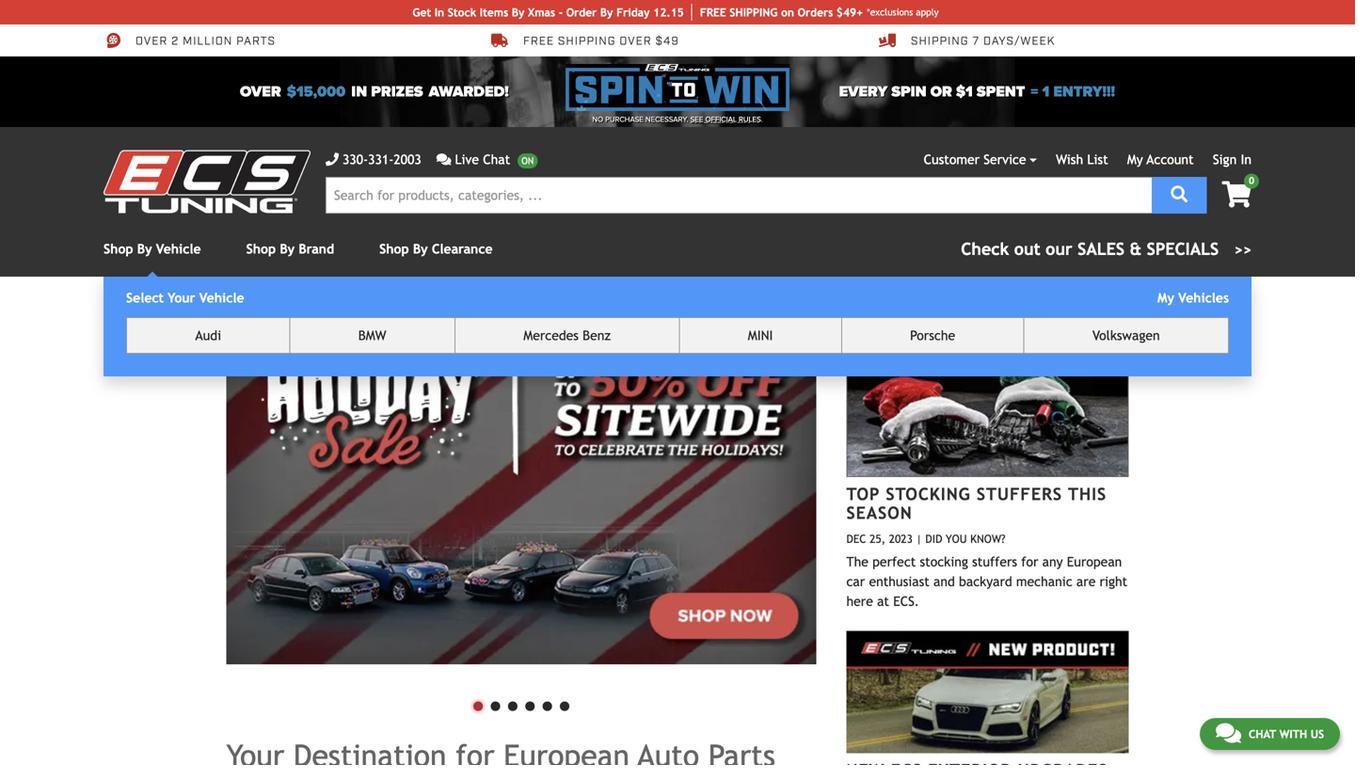 Task type: describe. For each thing, give the bounding box(es) containing it.
at
[[878, 594, 890, 609]]

or
[[931, 83, 953, 101]]

over $15,000 in prizes
[[240, 83, 423, 101]]

bmw
[[359, 328, 387, 343]]

every
[[839, 83, 888, 101]]

over for over 2 million parts
[[136, 34, 168, 49]]

this
[[1069, 484, 1107, 504]]

ecs.
[[894, 594, 920, 609]]

shop for shop by clearance
[[380, 242, 409, 257]]

my for my vehicles
[[1158, 290, 1175, 306]]

xmas
[[528, 6, 556, 19]]

by for shop by clearance
[[413, 242, 428, 257]]

vehicle for shop by vehicle
[[156, 242, 201, 257]]

mini
[[748, 328, 773, 343]]

dec
[[847, 532, 867, 545]]

you
[[946, 532, 967, 545]]

and
[[934, 574, 956, 589]]

my account
[[1128, 152, 1194, 167]]

ship
[[730, 6, 753, 19]]

by right order
[[601, 6, 613, 19]]

select your vehicle
[[126, 290, 244, 306]]

free
[[523, 34, 555, 49]]

$49
[[656, 34, 680, 49]]

apply
[[916, 7, 939, 17]]

spin
[[892, 83, 927, 101]]

0 horizontal spatial chat
[[483, 152, 510, 167]]

$15,000
[[287, 83, 346, 101]]

live chat link
[[437, 150, 538, 169]]

wish list link
[[1056, 152, 1109, 167]]

are
[[1077, 574, 1096, 589]]

on
[[782, 6, 795, 19]]

Search text field
[[326, 177, 1153, 214]]

330-
[[343, 152, 368, 167]]

shop by brand
[[246, 242, 334, 257]]

stuffers
[[973, 554, 1018, 569]]

free ship ping on orders $49+ *exclusions apply
[[700, 6, 939, 19]]

by for shop by vehicle
[[137, 242, 152, 257]]

12.15
[[654, 6, 684, 19]]

news
[[983, 322, 1038, 347]]

330-331-2003
[[343, 152, 422, 167]]

.
[[762, 115, 763, 124]]

phone image
[[326, 153, 339, 166]]

spent
[[977, 83, 1026, 101]]

shop by vehicle
[[104, 242, 201, 257]]

comments image for chat
[[1216, 722, 1242, 745]]

my for my account
[[1128, 152, 1144, 167]]

audi
[[195, 328, 221, 343]]

free
[[700, 6, 727, 19]]

backyard
[[959, 574, 1013, 589]]

brand
[[299, 242, 334, 257]]

customer
[[924, 152, 980, 167]]

1 • from the left
[[470, 685, 487, 724]]

free shipping over $49
[[523, 34, 680, 49]]

get in stock items by xmas - order by friday 12.15
[[413, 6, 684, 19]]

330-331-2003 link
[[326, 150, 422, 169]]

4 • from the left
[[522, 685, 539, 724]]

sales & specials
[[1078, 239, 1220, 259]]

orders
[[798, 6, 834, 19]]

official
[[706, 115, 737, 124]]

2003
[[394, 152, 422, 167]]

wish
[[1056, 152, 1084, 167]]

days/week
[[984, 34, 1056, 49]]

entry!!!
[[1054, 83, 1116, 101]]

0
[[1249, 175, 1255, 186]]

european
[[1068, 554, 1123, 569]]

*exclusions
[[867, 7, 914, 17]]

over for over $15,000 in prizes
[[240, 83, 281, 101]]

*exclusions apply link
[[867, 5, 939, 19]]

$49+
[[837, 6, 863, 19]]

sign in
[[1213, 152, 1252, 167]]

prizes
[[371, 83, 423, 101]]

top stocking stuffers this season link
[[847, 484, 1107, 523]]

enthusiast
[[869, 574, 930, 589]]

no
[[593, 115, 604, 124]]

by for shop by brand
[[280, 242, 295, 257]]

car
[[847, 574, 865, 589]]

the
[[847, 554, 869, 569]]

comments image for live
[[437, 153, 451, 166]]

rules
[[739, 115, 762, 124]]

7
[[973, 34, 980, 49]]

top stocking stuffers this season image
[[847, 355, 1129, 477]]

shop by clearance link
[[380, 242, 493, 257]]

see official rules link
[[691, 114, 762, 125]]

over 2 million parts
[[136, 34, 276, 49]]



Task type: vqa. For each thing, say whether or not it's contained in the screenshot.
specific
no



Task type: locate. For each thing, give the bounding box(es) containing it.
comments image left live
[[437, 153, 451, 166]]

here
[[847, 594, 874, 609]]

service
[[984, 152, 1027, 167]]

by left xmas
[[512, 6, 525, 19]]

order
[[567, 6, 597, 19]]

shipping
[[911, 34, 969, 49]]

generic - ecs holiday sale image
[[226, 322, 817, 665]]

stocking
[[920, 554, 969, 569]]

1 vertical spatial my
[[1158, 290, 1175, 306]]

1 horizontal spatial shop
[[246, 242, 276, 257]]

all
[[1107, 330, 1121, 341]]

comments image left "chat with us"
[[1216, 722, 1242, 745]]

sales & specials link
[[962, 236, 1252, 262]]

ping
[[753, 6, 778, 19]]

see
[[691, 115, 704, 124]]

stocking
[[886, 484, 971, 504]]

customer service
[[924, 152, 1027, 167]]

5 • from the left
[[539, 685, 556, 724]]

shop by clearance
[[380, 242, 493, 257]]

search image
[[1172, 186, 1189, 203]]

live chat
[[455, 152, 510, 167]]

shop
[[104, 242, 133, 257], [246, 242, 276, 257], [380, 242, 409, 257]]

2023
[[889, 532, 913, 545]]

ecs tuning 'spin to win' contest logo image
[[566, 64, 790, 111]]

sales
[[1078, 239, 1125, 259]]

1 shop from the left
[[104, 242, 133, 257]]

0 vertical spatial my
[[1128, 152, 1144, 167]]

$1
[[956, 83, 973, 101]]

account
[[1147, 152, 1194, 167]]

over down 'parts'
[[240, 83, 281, 101]]

stuffers
[[977, 484, 1063, 504]]

my left account on the top
[[1128, 152, 1144, 167]]

0 vertical spatial over
[[136, 34, 168, 49]]

0 vertical spatial vehicle
[[156, 242, 201, 257]]

sign
[[1213, 152, 1237, 167]]

• • • • • •
[[470, 685, 573, 724]]

over left 2
[[136, 34, 168, 49]]

stock
[[448, 6, 477, 19]]

by left brand
[[280, 242, 295, 257]]

mercedes benz
[[524, 328, 611, 343]]

0 vertical spatial chat
[[483, 152, 510, 167]]

|
[[917, 532, 922, 545]]

million
[[183, 34, 233, 49]]

my account link
[[1128, 152, 1194, 167]]

0 horizontal spatial shop
[[104, 242, 133, 257]]

chat left with
[[1249, 728, 1277, 741]]

ecs news
[[938, 322, 1038, 347]]

my vehicles
[[1158, 290, 1230, 306]]

customer service button
[[924, 150, 1038, 169]]

my left vehicles
[[1158, 290, 1175, 306]]

specials
[[1147, 239, 1220, 259]]

0 horizontal spatial comments image
[[437, 153, 451, 166]]

shop left clearance
[[380, 242, 409, 257]]

shop by vehicle link
[[104, 242, 201, 257]]

friday
[[617, 6, 650, 19]]

vehicle up your on the top left of page
[[156, 242, 201, 257]]

in
[[351, 83, 367, 101]]

new ecs exterior upgrades for your c7 rs7 image
[[847, 631, 1129, 753]]

3 • from the left
[[504, 685, 522, 724]]

shipping 7 days/week
[[911, 34, 1056, 49]]

shop left brand
[[246, 242, 276, 257]]

for
[[1022, 554, 1039, 569]]

vehicle for select your vehicle
[[199, 290, 244, 306]]

season
[[847, 503, 913, 523]]

chat with us link
[[1200, 718, 1341, 750]]

purchase
[[606, 115, 644, 124]]

2 • from the left
[[487, 685, 504, 724]]

1 vertical spatial vehicle
[[199, 290, 244, 306]]

0 horizontal spatial in
[[435, 6, 445, 19]]

1 horizontal spatial comments image
[[1216, 722, 1242, 745]]

list
[[1088, 152, 1109, 167]]

=
[[1031, 83, 1039, 101]]

1 horizontal spatial in
[[1241, 152, 1252, 167]]

0 horizontal spatial my
[[1128, 152, 1144, 167]]

volkswagen
[[1093, 328, 1161, 343]]

2 shop from the left
[[246, 242, 276, 257]]

right
[[1100, 574, 1128, 589]]

sign in link
[[1213, 152, 1252, 167]]

live
[[455, 152, 479, 167]]

select
[[126, 290, 164, 306]]

your
[[168, 290, 195, 306]]

6 • from the left
[[556, 685, 573, 724]]

in right get
[[435, 6, 445, 19]]

over 2 million parts link
[[104, 32, 276, 49]]

1 horizontal spatial over
[[240, 83, 281, 101]]

1 vertical spatial comments image
[[1216, 722, 1242, 745]]

items
[[480, 6, 509, 19]]

benz
[[583, 328, 611, 343]]

by up the select
[[137, 242, 152, 257]]

shop for shop by brand
[[246, 242, 276, 257]]

porsche
[[911, 328, 956, 343]]

&
[[1130, 239, 1142, 259]]

free shipping over $49 link
[[491, 32, 680, 49]]

comments image
[[437, 153, 451, 166], [1216, 722, 1242, 745]]

3 shop from the left
[[380, 242, 409, 257]]

shopping cart image
[[1223, 181, 1252, 208]]

1 vertical spatial chat
[[1249, 728, 1277, 741]]

any
[[1043, 554, 1064, 569]]

no purchase necessary. see official rules .
[[593, 115, 763, 124]]

shop for shop by vehicle
[[104, 242, 133, 257]]

2 horizontal spatial shop
[[380, 242, 409, 257]]

331-
[[368, 152, 394, 167]]

wish list
[[1056, 152, 1109, 167]]

1 horizontal spatial my
[[1158, 290, 1175, 306]]

0 vertical spatial in
[[435, 6, 445, 19]]

1 vertical spatial in
[[1241, 152, 1252, 167]]

us
[[1311, 728, 1325, 741]]

shipping
[[558, 34, 616, 49]]

over
[[136, 34, 168, 49], [240, 83, 281, 101]]

0 horizontal spatial over
[[136, 34, 168, 49]]

comments image inside live chat link
[[437, 153, 451, 166]]

vehicle up audi on the top left of the page
[[199, 290, 244, 306]]

view all
[[1078, 330, 1121, 341]]

ecs tuning image
[[104, 150, 311, 213]]

shop by brand link
[[246, 242, 334, 257]]

with
[[1280, 728, 1308, 741]]

in right the sign
[[1241, 152, 1252, 167]]

dec 25, 2023 | did you know? the perfect stocking stuffers for any european car enthusiast and backyard mechanic are right here at ecs.
[[847, 532, 1128, 609]]

1 vertical spatial over
[[240, 83, 281, 101]]

in for sign
[[1241, 152, 1252, 167]]

parts
[[236, 34, 276, 49]]

mercedes
[[524, 328, 579, 343]]

comments image inside chat with us link
[[1216, 722, 1242, 745]]

top
[[847, 484, 881, 504]]

in for get
[[435, 6, 445, 19]]

chat with us
[[1249, 728, 1325, 741]]

by
[[512, 6, 525, 19], [601, 6, 613, 19], [137, 242, 152, 257], [280, 242, 295, 257], [413, 242, 428, 257]]

by left clearance
[[413, 242, 428, 257]]

did
[[926, 532, 943, 545]]

1
[[1043, 83, 1050, 101]]

1 horizontal spatial chat
[[1249, 728, 1277, 741]]

vehicles
[[1179, 290, 1230, 306]]

vehicle
[[156, 242, 201, 257], [199, 290, 244, 306]]

chat right live
[[483, 152, 510, 167]]

perfect
[[873, 554, 916, 569]]

view
[[1078, 330, 1103, 341]]

shipping 7 days/week link
[[879, 32, 1056, 49]]

shop up the select
[[104, 242, 133, 257]]

0 vertical spatial comments image
[[437, 153, 451, 166]]



